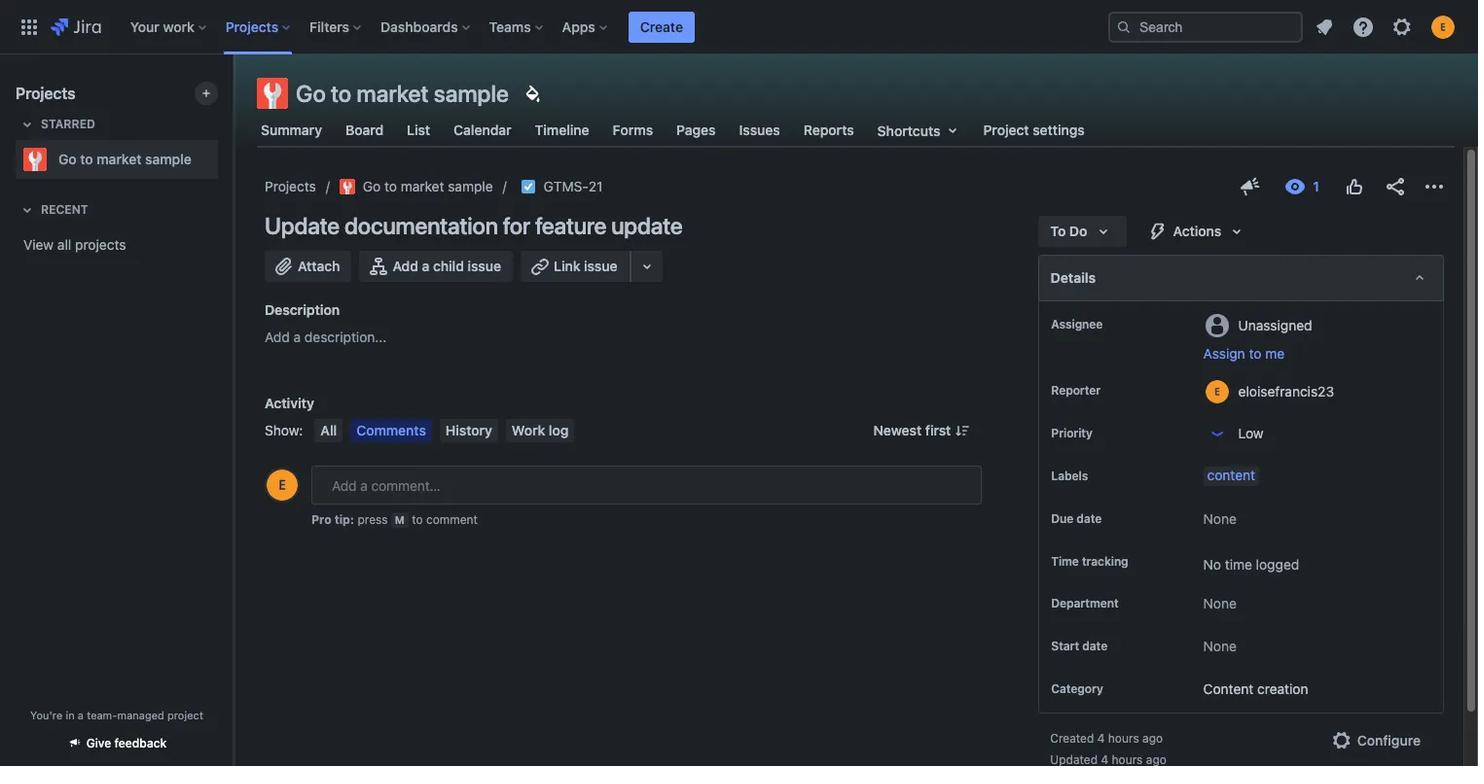 Task type: locate. For each thing, give the bounding box(es) containing it.
logged
[[1256, 557, 1300, 573]]

assign to me
[[1204, 345, 1285, 362]]

go down starred
[[58, 151, 77, 167]]

1 vertical spatial date
[[1082, 640, 1108, 654]]

market up list
[[357, 80, 429, 107]]

0 horizontal spatial a
[[78, 709, 84, 722]]

0 vertical spatial projects
[[16, 85, 76, 102]]

collapse starred projects image
[[16, 113, 39, 136]]

newest first image
[[955, 423, 971, 439]]

0 vertical spatial go
[[296, 80, 326, 107]]

settings image
[[1391, 15, 1414, 38]]

add a description...
[[265, 329, 387, 345]]

forms link
[[609, 113, 657, 148]]

add inside button
[[393, 258, 418, 274]]

menu bar
[[311, 419, 578, 443]]

3 none from the top
[[1204, 639, 1237, 655]]

0 vertical spatial market
[[357, 80, 429, 107]]

go to market sample up the documentation
[[363, 178, 493, 195]]

2 horizontal spatial go
[[363, 178, 381, 195]]

banner
[[0, 0, 1478, 55]]

1 horizontal spatial a
[[293, 329, 301, 345]]

none down no
[[1204, 596, 1237, 613]]

in
[[66, 709, 75, 722]]

add
[[393, 258, 418, 274], [265, 329, 290, 345]]

details element
[[1039, 255, 1444, 302]]

tab list containing summary
[[245, 113, 1467, 148]]

give feedback button
[[55, 728, 178, 760]]

sample
[[434, 80, 509, 107], [145, 151, 192, 167], [448, 178, 493, 195]]

go to market sample up list
[[296, 80, 509, 107]]

tab list
[[245, 113, 1467, 148]]

calendar link
[[450, 113, 515, 148]]

due date
[[1051, 512, 1102, 527]]

log
[[549, 422, 569, 439]]

go to market sample down starred
[[58, 151, 192, 167]]

give feedback image
[[1239, 175, 1262, 199]]

view all projects
[[23, 236, 126, 253]]

none down content link
[[1204, 511, 1237, 527]]

2 issue from the left
[[584, 258, 618, 274]]

date right start
[[1082, 640, 1108, 654]]

date
[[1077, 512, 1102, 527], [1082, 640, 1108, 654]]

issue inside link issue button
[[584, 258, 618, 274]]

add left child
[[393, 258, 418, 274]]

1 issue from the left
[[468, 258, 501, 274]]

a
[[422, 258, 430, 274], [293, 329, 301, 345], [78, 709, 84, 722]]

for
[[503, 212, 530, 239]]

due
[[1051, 512, 1074, 527]]

2 none from the top
[[1204, 596, 1237, 613]]

0 vertical spatial none
[[1204, 511, 1237, 527]]

none up content
[[1204, 639, 1237, 655]]

comment
[[426, 513, 478, 527]]

0 vertical spatial date
[[1077, 512, 1102, 527]]

1 vertical spatial add
[[265, 329, 290, 345]]

all
[[321, 422, 337, 439]]

update
[[611, 212, 683, 239]]

projects
[[75, 236, 126, 253]]

recent
[[41, 202, 88, 217]]

none
[[1204, 511, 1237, 527], [1204, 596, 1237, 613], [1204, 639, 1237, 655]]

you're
[[30, 709, 63, 722]]

view
[[23, 236, 54, 253]]

category
[[1051, 683, 1103, 697]]

market up view all projects "link" at top left
[[97, 151, 142, 167]]

a down description
[[293, 329, 301, 345]]

actions image
[[1423, 175, 1446, 199]]

no
[[1204, 557, 1221, 573]]

hours
[[1108, 732, 1139, 747]]

1 horizontal spatial issue
[[584, 258, 618, 274]]

go to market sample link up the documentation
[[339, 175, 493, 199]]

to
[[1050, 223, 1066, 239]]

projects up update
[[265, 178, 316, 195]]

help image
[[1352, 15, 1375, 38]]

2 vertical spatial market
[[401, 178, 444, 195]]

primary element
[[12, 0, 1108, 54]]

market
[[357, 80, 429, 107], [97, 151, 142, 167], [401, 178, 444, 195]]

2 vertical spatial none
[[1204, 639, 1237, 655]]

0 vertical spatial go to market sample
[[296, 80, 509, 107]]

you're in a team-managed project
[[30, 709, 203, 722]]

projects up collapse starred projects icon
[[16, 85, 76, 102]]

2 horizontal spatial a
[[422, 258, 430, 274]]

0 horizontal spatial add
[[265, 329, 290, 345]]

assign to me button
[[1204, 345, 1424, 364]]

creation
[[1257, 682, 1309, 698]]

1 horizontal spatial projects
[[265, 178, 316, 195]]

first
[[925, 422, 951, 439]]

details
[[1051, 270, 1097, 286]]

go to market sample
[[296, 80, 509, 107], [58, 151, 192, 167], [363, 178, 493, 195]]

add for add a child issue
[[393, 258, 418, 274]]

labels
[[1051, 469, 1088, 484]]

go to market sample link down starred
[[16, 140, 210, 179]]

menu bar containing all
[[311, 419, 578, 443]]

gtms-21 link
[[544, 175, 603, 199]]

ago
[[1143, 732, 1163, 747]]

0 horizontal spatial issue
[[468, 258, 501, 274]]

list
[[407, 122, 430, 138]]

board
[[345, 122, 384, 138]]

2 vertical spatial a
[[78, 709, 84, 722]]

pro tip: press m to comment
[[311, 513, 478, 527]]

market up the documentation
[[401, 178, 444, 195]]

none for due date
[[1204, 511, 1237, 527]]

0 vertical spatial add
[[393, 258, 418, 274]]

to right the go to market sample icon
[[384, 178, 397, 195]]

0 vertical spatial a
[[422, 258, 430, 274]]

0 horizontal spatial projects
[[16, 85, 76, 102]]

settings
[[1033, 122, 1085, 138]]

child
[[433, 258, 464, 274]]

issue right link
[[584, 258, 618, 274]]

reports
[[804, 122, 854, 138]]

1 vertical spatial go
[[58, 151, 77, 167]]

projects
[[16, 85, 76, 102], [265, 178, 316, 195]]

attach
[[298, 258, 340, 274]]

1 none from the top
[[1204, 511, 1237, 527]]

issue right child
[[468, 258, 501, 274]]

date right due
[[1077, 512, 1102, 527]]

project settings link
[[980, 113, 1089, 148]]

assignee
[[1051, 317, 1103, 332]]

1 vertical spatial none
[[1204, 596, 1237, 613]]

tip:
[[334, 513, 354, 527]]

vote options: no one has voted for this issue yet. image
[[1343, 175, 1366, 199]]

description...
[[305, 329, 387, 345]]

1 vertical spatial a
[[293, 329, 301, 345]]

1 horizontal spatial go to market sample link
[[339, 175, 493, 199]]

jira image
[[51, 15, 101, 38], [51, 15, 101, 38]]

add a child issue
[[393, 258, 501, 274]]

a left child
[[422, 258, 430, 274]]

go right the go to market sample icon
[[363, 178, 381, 195]]

add down description
[[265, 329, 290, 345]]

go
[[296, 80, 326, 107], [58, 151, 77, 167], [363, 178, 381, 195]]

to left "me"
[[1249, 345, 1262, 362]]

configure link
[[1318, 726, 1433, 758]]

work log
[[512, 422, 569, 439]]

0 horizontal spatial go
[[58, 151, 77, 167]]

a right in
[[78, 709, 84, 722]]

a for child
[[422, 258, 430, 274]]

pro
[[311, 513, 331, 527]]

a inside button
[[422, 258, 430, 274]]

project
[[167, 709, 203, 722]]

to right m
[[412, 513, 423, 527]]

1 vertical spatial market
[[97, 151, 142, 167]]

show:
[[265, 422, 303, 439]]

pages link
[[673, 113, 720, 148]]

1 horizontal spatial add
[[393, 258, 418, 274]]

all button
[[315, 419, 343, 443]]

go up summary
[[296, 80, 326, 107]]

comments
[[356, 422, 426, 439]]

gtms-
[[544, 178, 589, 195]]

go to market sample image
[[339, 179, 355, 195]]

shortcuts
[[878, 122, 941, 139]]



Task type: describe. For each thing, give the bounding box(es) containing it.
gtms-21
[[544, 178, 603, 195]]

to up board
[[331, 80, 352, 107]]

2 vertical spatial sample
[[448, 178, 493, 195]]

pages
[[677, 122, 716, 138]]

your profile and settings image
[[1432, 15, 1455, 38]]

a for description...
[[293, 329, 301, 345]]

feature
[[535, 212, 606, 239]]

add a child issue button
[[360, 251, 513, 282]]

department
[[1051, 597, 1119, 612]]

start date
[[1051, 640, 1108, 654]]

update documentation for feature update
[[265, 212, 683, 239]]

1 vertical spatial sample
[[145, 151, 192, 167]]

banner containing apps
[[0, 0, 1478, 55]]

update
[[265, 212, 340, 239]]

attach button
[[265, 251, 352, 282]]

add for add a description...
[[265, 329, 290, 345]]

view all projects link
[[16, 228, 218, 263]]

calendar
[[454, 122, 512, 138]]

documentation
[[344, 212, 498, 239]]

created
[[1050, 732, 1094, 747]]

no time logged
[[1204, 557, 1300, 573]]

collapse recent projects image
[[16, 199, 39, 222]]

give feedback
[[86, 737, 167, 751]]

reporter
[[1051, 383, 1101, 398]]

date for start date
[[1082, 640, 1108, 654]]

shortcuts button
[[874, 113, 968, 148]]

configure
[[1357, 733, 1421, 750]]

forms
[[613, 122, 653, 138]]

apps button
[[556, 11, 615, 42]]

1 horizontal spatial go
[[296, 80, 326, 107]]

2 vertical spatial go to market sample
[[363, 178, 493, 195]]

created 4 hours ago
[[1050, 732, 1163, 747]]

actions
[[1173, 223, 1222, 239]]

m
[[395, 514, 405, 527]]

work log button
[[506, 419, 575, 443]]

copy link to issue image
[[599, 178, 615, 194]]

work
[[512, 422, 545, 439]]

content creation
[[1204, 682, 1309, 698]]

newest first
[[874, 422, 951, 439]]

projects link
[[265, 175, 316, 199]]

issue inside add a child issue button
[[468, 258, 501, 274]]

Add a comment… field
[[311, 466, 982, 505]]

notifications image
[[1313, 15, 1336, 38]]

link
[[554, 258, 580, 274]]

issues link
[[735, 113, 784, 148]]

2 vertical spatial go
[[363, 178, 381, 195]]

newest
[[874, 422, 922, 439]]

Search field
[[1108, 11, 1303, 42]]

content
[[1204, 682, 1254, 698]]

to down starred
[[80, 151, 93, 167]]

reports link
[[800, 113, 858, 148]]

to do
[[1050, 223, 1088, 239]]

give
[[86, 737, 111, 751]]

time tracking pin to top. only you can see pinned fields. image
[[1132, 555, 1148, 570]]

to inside button
[[1249, 345, 1262, 362]]

do
[[1070, 223, 1088, 239]]

date for due date
[[1077, 512, 1102, 527]]

press
[[358, 513, 388, 527]]

profile image of eloisefrancis23 image
[[267, 470, 298, 501]]

starred
[[41, 117, 95, 131]]

activity
[[265, 395, 314, 412]]

board link
[[342, 113, 387, 148]]

link issue button
[[521, 251, 631, 282]]

21
[[589, 178, 603, 195]]

1 vertical spatial projects
[[265, 178, 316, 195]]

time tracking
[[1051, 555, 1129, 569]]

assign
[[1204, 345, 1245, 362]]

time
[[1225, 557, 1252, 573]]

search image
[[1116, 19, 1132, 35]]

unassigned
[[1239, 317, 1313, 333]]

timeline
[[535, 122, 589, 138]]

create
[[640, 18, 683, 35]]

history button
[[440, 419, 498, 443]]

all
[[57, 236, 71, 253]]

4
[[1097, 732, 1105, 747]]

priority
[[1051, 426, 1093, 441]]

summary
[[261, 122, 322, 138]]

comments button
[[351, 419, 432, 443]]

apps
[[562, 18, 595, 35]]

list link
[[403, 113, 434, 148]]

description
[[265, 302, 340, 318]]

0 horizontal spatial go to market sample link
[[16, 140, 210, 179]]

managed
[[117, 709, 164, 722]]

to do button
[[1039, 216, 1127, 247]]

eloisefrancis23
[[1239, 383, 1334, 400]]

share image
[[1384, 175, 1407, 199]]

content
[[1207, 467, 1256, 484]]

newest first button
[[862, 419, 982, 443]]

priority pin to top. only you can see pinned fields. image
[[1097, 426, 1112, 442]]

0 vertical spatial sample
[[434, 80, 509, 107]]

none for department
[[1204, 596, 1237, 613]]

project
[[983, 122, 1029, 138]]

link issue
[[554, 258, 618, 274]]

timeline link
[[531, 113, 593, 148]]

actions button
[[1134, 216, 1261, 247]]

link web pages and more image
[[635, 255, 658, 278]]

feedback
[[114, 737, 167, 751]]

1 vertical spatial go to market sample
[[58, 151, 192, 167]]

content link
[[1204, 467, 1259, 487]]



Task type: vqa. For each thing, say whether or not it's contained in the screenshot.
List item icon
no



